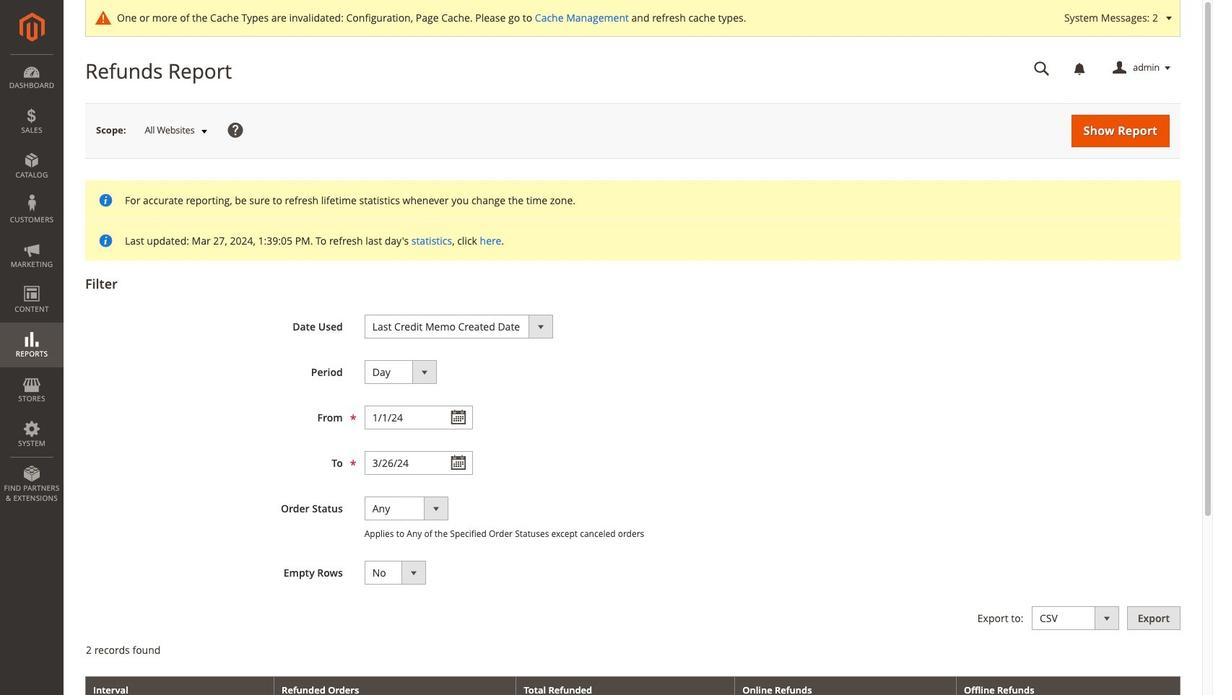 Task type: locate. For each thing, give the bounding box(es) containing it.
menu bar
[[0, 54, 64, 511]]

None text field
[[1024, 56, 1060, 81], [365, 451, 473, 475], [1024, 56, 1060, 81], [365, 451, 473, 475]]

None text field
[[365, 406, 473, 430]]



Task type: describe. For each thing, give the bounding box(es) containing it.
magento admin panel image
[[19, 12, 44, 42]]



